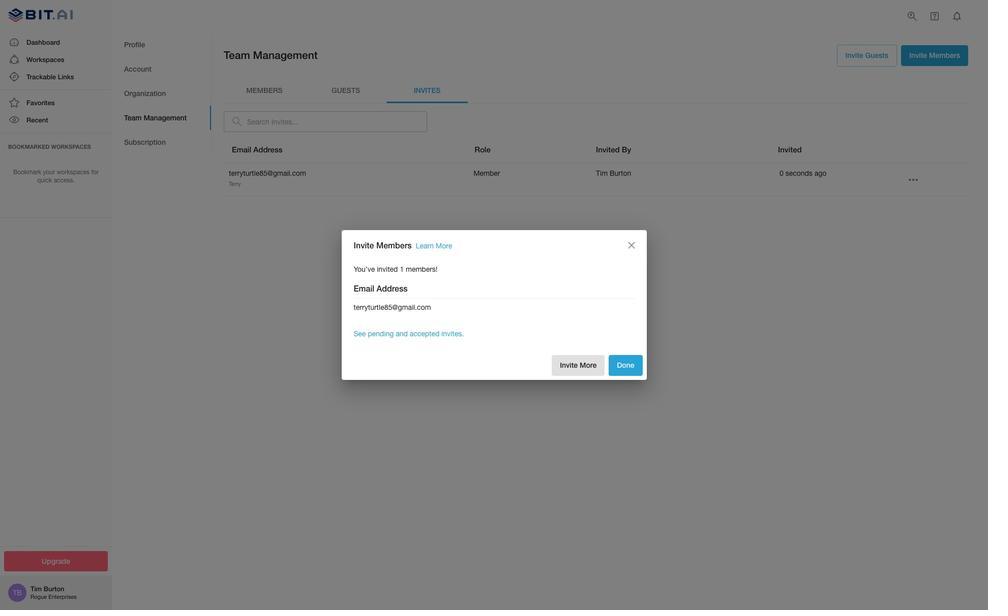 Task type: describe. For each thing, give the bounding box(es) containing it.
email inside dialog
[[354, 284, 374, 293]]

ago
[[814, 169, 826, 178]]

1
[[400, 266, 404, 274]]

invite guests
[[845, 51, 888, 59]]

s!
[[432, 266, 438, 274]]

invites
[[414, 86, 441, 95]]

dialog containing invite members
[[341, 230, 647, 380]]

member
[[406, 266, 432, 274]]

guests
[[865, 51, 888, 59]]

0 horizontal spatial email address
[[232, 145, 282, 154]]

invited by
[[596, 145, 631, 154]]

bookmark your workspaces for quick access.
[[13, 169, 99, 184]]

and
[[396, 330, 408, 338]]

profile link
[[112, 33, 211, 57]]

terryturtle85@gmail.com for terryturtle85@gmail.com terry
[[229, 169, 306, 178]]

you've
[[354, 266, 375, 274]]

pending
[[368, 330, 394, 338]]

account
[[124, 64, 152, 73]]

tab list containing profile
[[112, 33, 211, 155]]

members for invite members
[[929, 51, 960, 59]]

more inside invite members learn more
[[436, 242, 452, 250]]

workspaces
[[51, 143, 91, 150]]

terry
[[229, 181, 241, 187]]

1 vertical spatial management
[[144, 113, 187, 122]]

learn more link
[[416, 242, 452, 250]]

done button
[[609, 356, 642, 376]]

burton for tim burton rogue enterprises
[[44, 585, 64, 594]]

favorites button
[[0, 94, 112, 112]]

invite members learn more
[[354, 240, 452, 250]]

tim burton rogue enterprises
[[31, 585, 77, 601]]

see pending and accepted invites.
[[354, 330, 464, 338]]

recent button
[[0, 112, 112, 129]]

upgrade button
[[4, 551, 108, 572]]

invited for invited
[[778, 145, 802, 154]]

tab list containing members
[[224, 79, 968, 103]]

more inside button
[[580, 361, 597, 370]]

upgrade
[[42, 557, 70, 566]]

favorites
[[26, 99, 55, 107]]

workspaces
[[26, 55, 64, 63]]

subscription link
[[112, 130, 211, 155]]

tb
[[13, 589, 22, 597]]

invites button
[[386, 79, 468, 103]]

trackable
[[26, 73, 56, 81]]

invite for invite members
[[909, 51, 927, 59]]

dashboard
[[26, 38, 60, 46]]

recent
[[26, 116, 48, 124]]

address inside dialog
[[377, 284, 408, 293]]

profile
[[124, 40, 145, 49]]

team management inside team management link
[[124, 113, 187, 122]]

see
[[354, 330, 366, 338]]

quick
[[37, 177, 52, 184]]

tim for tim burton
[[596, 169, 608, 178]]

team inside 'tab list'
[[124, 113, 142, 122]]

bookmarked workspaces
[[8, 143, 91, 150]]



Task type: vqa. For each thing, say whether or not it's contained in the screenshot.
PENDING
yes



Task type: locate. For each thing, give the bounding box(es) containing it.
you've invited 1 member s!
[[354, 266, 438, 274]]

team up members on the top left of the page
[[224, 49, 250, 62]]

0
[[780, 169, 783, 178]]

by
[[622, 145, 631, 154]]

0 horizontal spatial team
[[124, 113, 142, 122]]

1 vertical spatial team
[[124, 113, 142, 122]]

1 vertical spatial more
[[580, 361, 597, 370]]

organization
[[124, 89, 166, 98]]

0 vertical spatial tim
[[596, 169, 608, 178]]

1 vertical spatial address
[[377, 284, 408, 293]]

rogue
[[31, 595, 47, 601]]

tim up the rogue
[[31, 585, 42, 594]]

invited
[[596, 145, 620, 154], [778, 145, 802, 154]]

workspaces
[[57, 169, 90, 176]]

workspaces button
[[0, 51, 112, 68]]

more right "learn"
[[436, 242, 452, 250]]

terryturtle85@gmail.com terry
[[229, 169, 306, 187]]

1 vertical spatial members
[[376, 240, 412, 250]]

enterprises
[[48, 595, 77, 601]]

1 horizontal spatial tim
[[596, 169, 608, 178]]

team management link
[[112, 106, 211, 130]]

members inside button
[[929, 51, 960, 59]]

1 horizontal spatial team management
[[224, 49, 318, 62]]

1 horizontal spatial email
[[354, 284, 374, 293]]

bookmark
[[13, 169, 41, 176]]

0 vertical spatial members
[[929, 51, 960, 59]]

0 vertical spatial more
[[436, 242, 452, 250]]

Search Invites... search field
[[247, 111, 427, 132]]

0 horizontal spatial burton
[[44, 585, 64, 594]]

invited
[[377, 266, 398, 274]]

1 vertical spatial burton
[[44, 585, 64, 594]]

1 vertical spatial tim
[[31, 585, 42, 594]]

invite members
[[909, 51, 960, 59]]

invite for invite more
[[560, 361, 578, 370]]

0 horizontal spatial management
[[144, 113, 187, 122]]

0 horizontal spatial email
[[232, 145, 251, 154]]

0 vertical spatial terryturtle85@gmail.com
[[229, 169, 306, 178]]

1 horizontal spatial invited
[[778, 145, 802, 154]]

more left done
[[580, 361, 597, 370]]

invites.
[[441, 330, 464, 338]]

accepted
[[410, 330, 440, 338]]

1 vertical spatial email
[[354, 284, 374, 293]]

tim
[[596, 169, 608, 178], [31, 585, 42, 594]]

tab list
[[112, 33, 211, 155], [224, 79, 968, 103]]

invited up 0
[[778, 145, 802, 154]]

1 horizontal spatial email address
[[354, 284, 408, 293]]

address up the terryturtle85@gmail.com terry
[[253, 145, 282, 154]]

address
[[253, 145, 282, 154], [377, 284, 408, 293]]

0 horizontal spatial address
[[253, 145, 282, 154]]

team management up members on the top left of the page
[[224, 49, 318, 62]]

0 vertical spatial burton
[[610, 169, 631, 178]]

0 vertical spatial team management
[[224, 49, 318, 62]]

burton down by
[[610, 169, 631, 178]]

email address down invited
[[354, 284, 408, 293]]

1 vertical spatial email address
[[354, 284, 408, 293]]

0 horizontal spatial terryturtle85@gmail.com
[[229, 169, 306, 178]]

1 invited from the left
[[596, 145, 620, 154]]

members
[[929, 51, 960, 59], [376, 240, 412, 250]]

subscription
[[124, 138, 166, 146]]

email up the terry on the left
[[232, 145, 251, 154]]

organization link
[[112, 81, 211, 106]]

1 vertical spatial team management
[[124, 113, 187, 122]]

terryturtle85@gmail.com
[[229, 169, 306, 178], [354, 304, 431, 312]]

burton
[[610, 169, 631, 178], [44, 585, 64, 594]]

team up subscription at the left top of the page
[[124, 113, 142, 122]]

for
[[91, 169, 99, 176]]

tim inside tim burton rogue enterprises
[[31, 585, 42, 594]]

invite members button
[[901, 45, 968, 66]]

1 horizontal spatial team
[[224, 49, 250, 62]]

access.
[[54, 177, 75, 184]]

dialog
[[341, 230, 647, 380]]

1 horizontal spatial more
[[580, 361, 597, 370]]

tim for tim burton rogue enterprises
[[31, 585, 42, 594]]

1 horizontal spatial burton
[[610, 169, 631, 178]]

role
[[475, 145, 491, 154]]

email address
[[232, 145, 282, 154], [354, 284, 408, 293]]

links
[[58, 73, 74, 81]]

tim burton
[[596, 169, 631, 178]]

invited left by
[[596, 145, 620, 154]]

address down you've invited 1 member s!
[[377, 284, 408, 293]]

email address inside dialog
[[354, 284, 408, 293]]

1 horizontal spatial terryturtle85@gmail.com
[[354, 304, 431, 312]]

email down you've
[[354, 284, 374, 293]]

0 vertical spatial email address
[[232, 145, 282, 154]]

terryturtle85@gmail.com up the and
[[354, 304, 431, 312]]

team management
[[224, 49, 318, 62], [124, 113, 187, 122]]

invite inside button
[[909, 51, 927, 59]]

invited for invited by
[[596, 145, 620, 154]]

see pending and accepted invites. link
[[354, 330, 464, 338]]

learn
[[416, 242, 434, 250]]

terryturtle85@gmail.com for terryturtle85@gmail.com
[[354, 304, 431, 312]]

more
[[436, 242, 452, 250], [580, 361, 597, 370]]

0 horizontal spatial members
[[376, 240, 412, 250]]

management up members on the top left of the page
[[253, 49, 318, 62]]

guests button
[[305, 79, 386, 103]]

invite more button
[[552, 356, 605, 376]]

0 horizontal spatial tab list
[[112, 33, 211, 155]]

members for invite members learn more
[[376, 240, 412, 250]]

0 vertical spatial address
[[253, 145, 282, 154]]

0 seconds ago
[[780, 169, 826, 178]]

guests
[[332, 86, 360, 95]]

seconds
[[785, 169, 812, 178]]

members inside dialog
[[376, 240, 412, 250]]

0 vertical spatial email
[[232, 145, 251, 154]]

members
[[246, 86, 283, 95]]

done
[[617, 361, 634, 370]]

tim down invited by
[[596, 169, 608, 178]]

invite guests button
[[837, 45, 897, 66]]

1 horizontal spatial address
[[377, 284, 408, 293]]

management
[[253, 49, 318, 62], [144, 113, 187, 122]]

1 horizontal spatial management
[[253, 49, 318, 62]]

dashboard button
[[0, 33, 112, 51]]

1 horizontal spatial tab list
[[224, 79, 968, 103]]

invite
[[845, 51, 863, 59], [909, 51, 927, 59], [354, 240, 374, 250], [560, 361, 578, 370]]

0 vertical spatial management
[[253, 49, 318, 62]]

members button
[[224, 79, 305, 103]]

0 horizontal spatial more
[[436, 242, 452, 250]]

0 horizontal spatial invited
[[596, 145, 620, 154]]

management down organization link
[[144, 113, 187, 122]]

0 horizontal spatial tim
[[31, 585, 42, 594]]

terryturtle85@gmail.com up the terry on the left
[[229, 169, 306, 178]]

member
[[474, 169, 500, 178]]

trackable links button
[[0, 68, 112, 86]]

bookmarked
[[8, 143, 50, 150]]

your
[[43, 169, 55, 176]]

0 horizontal spatial team management
[[124, 113, 187, 122]]

email address up the terryturtle85@gmail.com terry
[[232, 145, 282, 154]]

team management down organization link
[[124, 113, 187, 122]]

burton up enterprises
[[44, 585, 64, 594]]

account link
[[112, 57, 211, 81]]

burton for tim burton
[[610, 169, 631, 178]]

email
[[232, 145, 251, 154], [354, 284, 374, 293]]

1 horizontal spatial members
[[929, 51, 960, 59]]

0 vertical spatial team
[[224, 49, 250, 62]]

invite for invite members learn more
[[354, 240, 374, 250]]

invite more
[[560, 361, 597, 370]]

team
[[224, 49, 250, 62], [124, 113, 142, 122]]

invite for invite guests
[[845, 51, 863, 59]]

burton inside tim burton rogue enterprises
[[44, 585, 64, 594]]

2 invited from the left
[[778, 145, 802, 154]]

1 vertical spatial terryturtle85@gmail.com
[[354, 304, 431, 312]]

trackable links
[[26, 73, 74, 81]]



